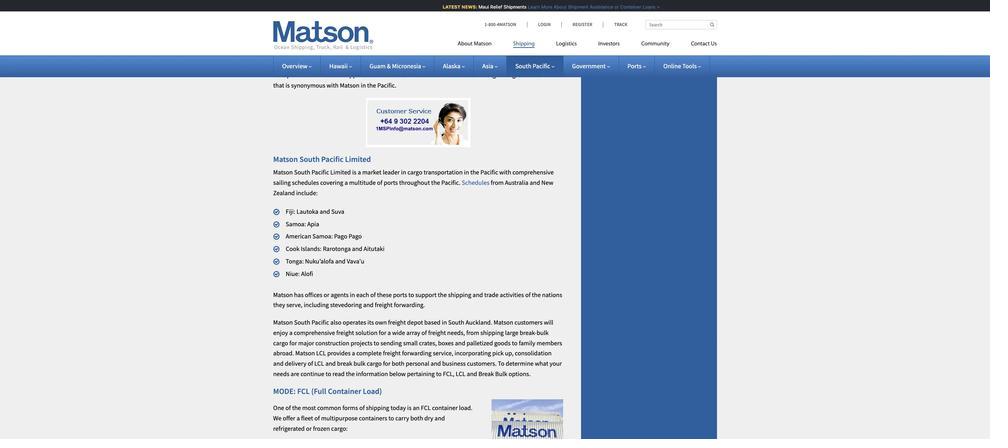Task type: vqa. For each thing, say whether or not it's contained in the screenshot.
array
yes



Task type: describe. For each thing, give the bounding box(es) containing it.
the down shipments
[[511, 12, 520, 21]]

tonga: nuku'alofa and vava'u
[[286, 257, 364, 265]]

0 vertical spatial samoa:
[[286, 220, 306, 228]]

delivery inside matson south pacific also operates its own freight depot based in south auckland. matson customers will enjoy a comprehensive freight solution for a wide array of freight needs, from shipping large break-bulk cargo for major construction projects to sending small crates, boxes and palletized goods to family members abroad. matson lcl provides a complete freight forwarding service, incorporating pick up, consolidation and delivery of lcl and break bulk cargo for both personal and business customers. to determine what your needs are continue to read the information below pertaining to fcl, lcl and break bulk options.
[[285, 360, 306, 368]]

for down own
[[379, 329, 386, 337]]

1 pago from the left
[[334, 232, 347, 241]]

1 vertical spatial lcl
[[314, 360, 324, 368]]

today
[[391, 404, 406, 412]]

of inside 'historically, matson vessels, including both freighters and luxury passenger ships, served the south pacific for five decades, beginning in the 1920s. the company is proud to have returned to the south pacific and provide the same level of superior customer service and on-time delivery that has distinguished matson as a leading carrier in the pacific serving island economies for 140 years.'
[[335, 33, 340, 41]]

for left 140
[[418, 43, 425, 51]]

information
[[356, 370, 388, 378]]

and up the as
[[541, 23, 552, 31]]

fcl inside one of the most common forms of shipping today is an fcl container load. we offer a fleet of multipurpose containers to carry both dry and refrigerated or frozen cargo:
[[421, 404, 431, 412]]

a up multitude at the left of page
[[358, 168, 361, 177]]

asia link
[[482, 62, 498, 70]]

1 horizontal spatial samoa:
[[313, 232, 333, 241]]

cook
[[286, 245, 300, 253]]

loans
[[638, 4, 651, 10]]

needs,
[[447, 329, 465, 337]]

samoa: apia
[[286, 220, 319, 228]]

to down islands
[[462, 71, 468, 79]]

on- inside 'historically, matson vessels, including both freighters and luxury passenger ships, served the south pacific for five decades, beginning in the 1920s. the company is proud to have returned to the south pacific and provide the same level of superior customer service and on-time delivery that has distinguished matson as a leading carrier in the pacific serving island economies for 140 years.'
[[424, 33, 433, 41]]

for left major
[[289, 339, 297, 347]]

cargo inside matson south pacific limited is a market leader in cargo transportation in the pacific with comprehensive sailing schedules covering a multitude of ports throughout the pacific.
[[407, 168, 422, 177]]

crates,
[[419, 339, 437, 347]]

and left break
[[467, 370, 477, 378]]

delivering
[[469, 71, 496, 79]]

vessels,
[[327, 12, 348, 21]]

pacific up covering
[[321, 154, 343, 164]]

of right fleet in the left of the page
[[314, 414, 320, 423]]

load)
[[363, 386, 382, 396]]

0 horizontal spatial bulk
[[354, 360, 365, 368]]

support inside our service is focused on providing reliable, on-time arrivals for these islands that rely on ocean transportation services to support their economies. we are committed to delivering the high level service that is synonymous with matson in the pacific.
[[343, 71, 364, 79]]

beginning
[[318, 23, 345, 31]]

including inside the 'matson has offices or agents in each of these ports to support the shipping and trade activities of the nations they serve, including stevedoring and freight forwarding.'
[[304, 301, 329, 309]]

matson inside matson south pacific limited is a market leader in cargo transportation in the pacific with comprehensive sailing schedules covering a multitude of ports throughout the pacific.
[[273, 168, 293, 177]]

matson inside about matson link
[[474, 41, 492, 47]]

us
[[711, 41, 717, 47]]

suva
[[331, 207, 344, 216]]

of up continue
[[308, 360, 313, 368]]

asia
[[482, 62, 493, 70]]

for up below
[[383, 360, 391, 368]]

nuku'alofa
[[305, 257, 334, 265]]

wide
[[392, 329, 405, 337]]

shipping inside one of the most common forms of shipping today is an fcl container load. we offer a fleet of multipurpose containers to carry both dry and refrigerated or frozen cargo:
[[366, 404, 389, 412]]

lautoka
[[297, 207, 318, 216]]

luxury
[[428, 12, 445, 21]]

passenger
[[446, 12, 474, 21]]

family
[[519, 339, 535, 347]]

south pacific
[[515, 62, 550, 70]]

of right forms
[[359, 404, 365, 412]]

micronesia
[[392, 62, 421, 70]]

the up carrier
[[295, 33, 304, 41]]

rarotonga
[[323, 245, 351, 253]]

pacific. inside matson south pacific limited is a market leader in cargo transportation in the pacific with comprehensive sailing schedules covering a multitude of ports throughout the pacific.
[[441, 179, 461, 187]]

of right "one"
[[285, 404, 291, 412]]

both inside matson south pacific also operates its own freight depot based in south auckland. matson customers will enjoy a comprehensive freight solution for a wide array of freight needs, from shipping large break-bulk cargo for major construction projects to sending small crates, boxes and palletized goods to family members abroad. matson lcl provides a complete freight forwarding service, incorporating pick up, consolidation and delivery of lcl and break bulk cargo for both personal and business customers. to determine what your needs are continue to read the information below pertaining to fcl, lcl and break bulk options.
[[392, 360, 404, 368]]

the up based
[[438, 291, 447, 299]]

track
[[614, 21, 627, 28]]

projects
[[351, 339, 372, 347]]

the down their
[[367, 81, 376, 90]]

load.
[[459, 404, 472, 412]]

they
[[273, 301, 285, 309]]

the down same
[[320, 43, 329, 51]]

customers.
[[467, 360, 497, 368]]

comprehensive inside matson south pacific limited is a market leader in cargo transportation in the pacific with comprehensive sailing schedules covering a multitude of ports throughout the pacific.
[[512, 168, 554, 177]]

bulk
[[495, 370, 507, 378]]

to left have
[[442, 23, 448, 31]]

these inside our service is focused on providing reliable, on-time arrivals for these islands that rely on ocean transportation services to support their economies. we are committed to delivering the high level service that is synonymous with matson in the pacific.
[[443, 61, 458, 69]]

2 vertical spatial that
[[273, 81, 284, 90]]

in inside the 'matson has offices or agents in each of these ports to support the shipping and trade activities of the nations they serve, including stevedoring and freight forwarding.'
[[350, 291, 355, 299]]

delivery inside 'historically, matson vessels, including both freighters and luxury passenger ships, served the south pacific for five decades, beginning in the 1920s. the company is proud to have returned to the south pacific and provide the same level of superior customer service and on-time delivery that has distinguished matson as a leading carrier in the pacific serving island economies for 140 years.'
[[446, 33, 468, 41]]

to down ships,
[[488, 23, 494, 31]]

large
[[505, 329, 518, 337]]

logistics
[[556, 41, 577, 47]]

0 horizontal spatial cargo
[[273, 339, 288, 347]]

and down each
[[363, 301, 374, 309]]

1 horizontal spatial container
[[616, 4, 637, 10]]

2 vertical spatial service
[[534, 71, 553, 79]]

schedules
[[292, 179, 319, 187]]

of right each
[[370, 291, 376, 299]]

agents
[[331, 291, 349, 299]]

fcl,
[[443, 370, 454, 378]]

american
[[286, 232, 311, 241]]

is left the 'synonymous'
[[285, 81, 290, 90]]

contact
[[691, 41, 710, 47]]

matson south pacific limited
[[273, 154, 371, 164]]

pacific down "matson south pacific limited"
[[312, 168, 329, 177]]

the inside matson south pacific also operates its own freight depot based in south auckland. matson customers will enjoy a comprehensive freight solution for a wide array of freight needs, from shipping large break-bulk cargo for major construction projects to sending small crates, boxes and palletized goods to family members abroad. matson lcl provides a complete freight forwarding service, incorporating pick up, consolidation and delivery of lcl and break bulk cargo for both personal and business customers. to determine what your needs are continue to read the information below pertaining to fcl, lcl and break bulk options.
[[346, 370, 355, 378]]

and up vava'u
[[352, 245, 362, 253]]

including inside 'historically, matson vessels, including both freighters and luxury passenger ships, served the south pacific for five decades, beginning in the 1920s. the company is proud to have returned to the south pacific and provide the same level of superior customer service and on-time delivery that has distinguished matson as a leading carrier in the pacific serving island economies for 140 years.'
[[349, 12, 374, 21]]

to inside the 'matson has offices or agents in each of these ports to support the shipping and trade activities of the nations they serve, including stevedoring and freight forwarding.'
[[408, 291, 414, 299]]

covering
[[320, 179, 343, 187]]

freighters
[[389, 12, 415, 21]]

multipurpose
[[321, 414, 358, 423]]

or inside the 'matson has offices or agents in each of these ports to support the shipping and trade activities of the nations they serve, including stevedoring and freight forwarding.'
[[324, 291, 329, 299]]

matson inside the 'matson has offices or agents in each of these ports to support the shipping and trade activities of the nations they serve, including stevedoring and freight forwarding.'
[[273, 291, 293, 299]]

customer
[[365, 33, 391, 41]]

fiji: lautoka and suva
[[286, 207, 344, 216]]

and down needs,
[[455, 339, 465, 347]]

support inside the 'matson has offices or agents in each of these ports to support the shipping and trade activities of the nations they serve, including stevedoring and freight forwarding.'
[[415, 291, 437, 299]]

to
[[498, 360, 504, 368]]

shipment
[[563, 4, 584, 10]]

each
[[356, 291, 369, 299]]

the up schedules link
[[470, 168, 479, 177]]

and down company at the top left of the page
[[412, 33, 423, 41]]

140
[[427, 43, 436, 51]]

latest news: maui relief shipments learn more about shipment assistance or container loans >
[[438, 4, 655, 10]]

and up needs
[[273, 360, 284, 368]]

comprehensive inside matson south pacific also operates its own freight depot based in south auckland. matson customers will enjoy a comprehensive freight solution for a wide array of freight needs, from shipping large break-bulk cargo for major construction projects to sending small crates, boxes and palletized goods to family members abroad. matson lcl provides a complete freight forwarding service, incorporating pick up, consolidation and delivery of lcl and break bulk cargo for both personal and business customers. to determine what your needs are continue to read the information below pertaining to fcl, lcl and break bulk options.
[[294, 329, 335, 337]]

guam
[[370, 62, 386, 70]]

its
[[367, 318, 374, 327]]

shipping link
[[502, 38, 545, 52]]

a left "wide"
[[388, 329, 391, 337]]

boxes
[[438, 339, 454, 347]]

time inside 'historically, matson vessels, including both freighters and luxury passenger ships, served the south pacific for five decades, beginning in the 1920s. the company is proud to have returned to the south pacific and provide the same level of superior customer service and on-time delivery that has distinguished matson as a leading carrier in the pacific serving island economies for 140 years.'
[[433, 33, 445, 41]]

solution
[[355, 329, 377, 337]]

in right leader
[[401, 168, 406, 177]]

from inside matson south pacific also operates its own freight depot based in south auckland. matson customers will enjoy a comprehensive freight solution for a wide array of freight needs, from shipping large break-bulk cargo for major construction projects to sending small crates, boxes and palletized goods to family members abroad. matson lcl provides a complete freight forwarding service, incorporating pick up, consolidation and delivery of lcl and break bulk cargo for both personal and business customers. to determine what your needs are continue to read the information below pertaining to fcl, lcl and break bulk options.
[[466, 329, 479, 337]]

the
[[381, 23, 392, 31]]

in up schedules link
[[464, 168, 469, 177]]

mode:
[[273, 386, 296, 396]]

and left 'suva'
[[320, 207, 330, 216]]

is inside one of the most common forms of shipping today is an fcl container load. we offer a fleet of multipurpose containers to carry both dry and refrigerated or frozen cargo:
[[407, 404, 412, 412]]

a right enjoy
[[289, 329, 293, 337]]

niue:
[[286, 270, 300, 278]]

investors
[[598, 41, 620, 47]]

are inside our service is focused on providing reliable, on-time arrivals for these islands that rely on ocean transportation services to support their economies. we are committed to delivering the high level service that is synonymous with matson in the pacific.
[[421, 71, 430, 79]]

islands
[[460, 61, 479, 69]]

australia
[[505, 179, 528, 187]]

0 vertical spatial about
[[549, 4, 562, 10]]

transportation inside matson south pacific limited is a market leader in cargo transportation in the pacific with comprehensive sailing schedules covering a multitude of ports throughout the pacific.
[[424, 168, 463, 177]]

a down projects
[[352, 349, 355, 358]]

enjoy
[[273, 329, 288, 337]]

2 vertical spatial lcl
[[456, 370, 466, 378]]

of right activities
[[525, 291, 531, 299]]

to left fcl,
[[436, 370, 442, 378]]

providing
[[341, 61, 367, 69]]

is left focused
[[305, 61, 309, 69]]

forwarding.
[[394, 301, 425, 309]]

to left read on the bottom left
[[326, 370, 331, 378]]

returned
[[463, 23, 487, 31]]

and inside one of the most common forms of shipping today is an fcl container load. we offer a fleet of multipurpose containers to carry both dry and refrigerated or frozen cargo:
[[435, 414, 445, 423]]

personal
[[406, 360, 429, 368]]

zealand
[[273, 189, 295, 197]]

shipping inside the 'matson has offices or agents in each of these ports to support the shipping and trade activities of the nations they serve, including stevedoring and freight forwarding.'
[[448, 291, 471, 299]]

mode: fcl (full container load)
[[273, 386, 382, 396]]

freight down sending
[[383, 349, 401, 358]]

of right array
[[422, 329, 427, 337]]

to inside one of the most common forms of shipping today is an fcl container load. we offer a fleet of multipurpose containers to carry both dry and refrigerated or frozen cargo:
[[389, 414, 394, 423]]

and up read on the bottom left
[[325, 360, 336, 368]]

tonga:
[[286, 257, 304, 265]]

goods
[[494, 339, 511, 347]]

containers
[[359, 414, 387, 423]]

ports link
[[628, 62, 646, 70]]

pacific inside matson south pacific also operates its own freight depot based in south auckland. matson customers will enjoy a comprehensive freight solution for a wide array of freight needs, from shipping large break-bulk cargo for major construction projects to sending small crates, boxes and palletized goods to family members abroad. matson lcl provides a complete freight forwarding service, incorporating pick up, consolidation and delivery of lcl and break bulk cargo for both personal and business customers. to determine what your needs are continue to read the information below pertaining to fcl, lcl and break bulk options.
[[312, 318, 329, 327]]

1-800-4matson
[[485, 21, 516, 28]]

and left 'luxury'
[[416, 12, 427, 21]]

level inside 'historically, matson vessels, including both freighters and luxury passenger ships, served the south pacific for five decades, beginning in the 1920s. the company is proud to have returned to the south pacific and provide the same level of superior customer service and on-time delivery that has distinguished matson as a leading carrier in the pacific serving island economies for 140 years.'
[[321, 33, 334, 41]]

an
[[413, 404, 420, 412]]

learn
[[523, 4, 535, 10]]

major
[[298, 339, 314, 347]]

guam & micronesia
[[370, 62, 421, 70]]

and down rarotonga
[[335, 257, 346, 265]]

continue
[[301, 370, 324, 378]]

proud
[[425, 23, 441, 31]]

carry
[[395, 414, 409, 423]]

0 horizontal spatial container
[[328, 386, 361, 396]]

determine
[[506, 360, 534, 368]]

years.
[[437, 43, 453, 51]]

throughout
[[399, 179, 430, 187]]



Task type: locate. For each thing, give the bounding box(es) containing it.
0 horizontal spatial including
[[304, 301, 329, 309]]

investors link
[[588, 38, 631, 52]]

1 vertical spatial with
[[499, 168, 511, 177]]

1 horizontal spatial cargo
[[367, 360, 382, 368]]

0 vertical spatial transportation
[[273, 71, 312, 79]]

carrier
[[294, 43, 312, 51]]

has inside the 'matson has offices or agents in each of these ports to support the shipping and trade activities of the nations they serve, including stevedoring and freight forwarding.'
[[294, 291, 304, 299]]

in inside our service is focused on providing reliable, on-time arrivals for these islands that rely on ocean transportation services to support their economies. we are committed to delivering the high level service that is synonymous with matson in the pacific.
[[361, 81, 366, 90]]

and inside from australia and new zealand include:
[[530, 179, 540, 187]]

>
[[652, 4, 655, 10]]

we inside one of the most common forms of shipping today is an fcl container load. we offer a fleet of multipurpose containers to carry both dry and refrigerated or frozen cargo:
[[273, 414, 281, 423]]

1 vertical spatial shipping
[[480, 329, 504, 337]]

to down large on the bottom right of page
[[512, 339, 518, 347]]

pacific up shipping
[[522, 23, 540, 31]]

including up 1920s.
[[349, 12, 374, 21]]

cook islands: rarotonga and aitutaki
[[286, 245, 384, 253]]

these right each
[[377, 291, 392, 299]]

of down market
[[377, 179, 382, 187]]

pacific. inside our service is focused on providing reliable, on-time arrivals for these islands that rely on ocean transportation services to support their economies. we are committed to delivering the high level service that is synonymous with matson in the pacific.
[[377, 81, 396, 90]]

0 horizontal spatial delivery
[[285, 360, 306, 368]]

pacific up schedules link
[[480, 168, 498, 177]]

matson has offices or agents in each of these ports to support the shipping and trade activities of the nations they serve, including stevedoring and freight forwarding.
[[273, 291, 562, 309]]

a right covering
[[345, 179, 348, 187]]

0 horizontal spatial has
[[294, 291, 304, 299]]

business
[[442, 360, 466, 368]]

to up complete
[[374, 339, 379, 347]]

in down their
[[361, 81, 366, 90]]

are inside matson south pacific also operates its own freight depot based in south auckland. matson customers will enjoy a comprehensive freight solution for a wide array of freight needs, from shipping large break-bulk cargo for major construction projects to sending small crates, boxes and palletized goods to family members abroad. matson lcl provides a complete freight forwarding service, incorporating pick up, consolidation and delivery of lcl and break bulk cargo for both personal and business customers. to determine what your needs are continue to read the information below pertaining to fcl, lcl and break bulk options.
[[291, 370, 299, 378]]

1 horizontal spatial both
[[392, 360, 404, 368]]

time inside our service is focused on providing reliable, on-time arrivals for these islands that rely on ocean transportation services to support their economies. we are committed to delivering the high level service that is synonymous with matson in the pacific.
[[400, 61, 412, 69]]

is left proud
[[419, 23, 423, 31]]

the up superior
[[353, 23, 362, 31]]

about right the more
[[549, 4, 562, 10]]

from down auckland.
[[466, 329, 479, 337]]

these inside the 'matson has offices or agents in each of these ports to support the shipping and trade activities of the nations they serve, including stevedoring and freight forwarding.'
[[377, 291, 392, 299]]

hawaii
[[329, 62, 348, 70]]

freight down based
[[428, 329, 446, 337]]

or inside one of the most common forms of shipping today is an fcl container load. we offer a fleet of multipurpose containers to carry both dry and refrigerated or frozen cargo:
[[306, 425, 312, 433]]

niue: alofi
[[286, 270, 313, 278]]

what
[[535, 360, 548, 368]]

1 on from the left
[[333, 61, 340, 69]]

fcl
[[297, 386, 310, 396], [421, 404, 431, 412]]

lcl up continue
[[314, 360, 324, 368]]

0 vertical spatial on-
[[424, 33, 433, 41]]

0 vertical spatial level
[[321, 33, 334, 41]]

level inside our service is focused on providing reliable, on-time arrivals for these islands that rely on ocean transportation services to support their economies. we are committed to delivering the high level service that is synonymous with matson in the pacific.
[[520, 71, 533, 79]]

service down south pacific link
[[534, 71, 553, 79]]

and right dry
[[435, 414, 445, 423]]

2 vertical spatial both
[[410, 414, 423, 423]]

island
[[370, 43, 386, 51]]

with inside matson south pacific limited is a market leader in cargo transportation in the pacific with comprehensive sailing schedules covering a multitude of ports throughout the pacific.
[[499, 168, 511, 177]]

alaska
[[443, 62, 460, 70]]

pacific
[[539, 12, 556, 21], [522, 23, 540, 31], [330, 43, 347, 51], [533, 62, 550, 70], [321, 154, 343, 164], [312, 168, 329, 177], [480, 168, 498, 177], [312, 318, 329, 327]]

provides
[[327, 349, 351, 358]]

of inside matson south pacific limited is a market leader in cargo transportation in the pacific with comprehensive sailing schedules covering a multitude of ports throughout the pacific.
[[377, 179, 382, 187]]

1 horizontal spatial on-
[[424, 33, 433, 41]]

0 horizontal spatial with
[[327, 81, 339, 90]]

1 vertical spatial about
[[458, 41, 473, 47]]

0 horizontal spatial are
[[291, 370, 299, 378]]

their
[[366, 71, 378, 79]]

about matson
[[458, 41, 492, 47]]

online
[[663, 62, 681, 70]]

0 vertical spatial both
[[375, 12, 388, 21]]

is inside matson south pacific limited is a market leader in cargo transportation in the pacific with comprehensive sailing schedules covering a multitude of ports throughout the pacific.
[[352, 168, 356, 177]]

0 horizontal spatial service
[[284, 61, 303, 69]]

the inside one of the most common forms of shipping today is an fcl container load. we offer a fleet of multipurpose containers to carry both dry and refrigerated or frozen cargo:
[[292, 404, 301, 412]]

0 vertical spatial comprehensive
[[512, 168, 554, 177]]

2 on from the left
[[503, 61, 510, 69]]

0 horizontal spatial time
[[400, 61, 412, 69]]

Search search field
[[645, 20, 717, 29]]

1 vertical spatial time
[[400, 61, 412, 69]]

that inside 'historically, matson vessels, including both freighters and luxury passenger ships, served the south pacific for five decades, beginning in the 1920s. the company is proud to have returned to the south pacific and provide the same level of superior customer service and on-time delivery that has distinguished matson as a leading carrier in the pacific serving island economies for 140 years.'
[[469, 33, 480, 41]]

2 horizontal spatial service
[[534, 71, 553, 79]]

with inside our service is focused on providing reliable, on-time arrivals for these islands that rely on ocean transportation services to support their economies. we are committed to delivering the high level service that is synonymous with matson in the pacific.
[[327, 81, 339, 90]]

for left five
[[273, 23, 281, 31]]

transportation inside our service is focused on providing reliable, on-time arrivals for these islands that rely on ocean transportation services to support their economies. we are committed to delivering the high level service that is synonymous with matson in the pacific.
[[273, 71, 312, 79]]

for inside our service is focused on providing reliable, on-time arrivals for these islands that rely on ocean transportation services to support their economies. we are committed to delivering the high level service that is synonymous with matson in the pacific.
[[435, 61, 442, 69]]

0 vertical spatial shipping
[[448, 291, 471, 299]]

transportation down overview
[[273, 71, 312, 79]]

on- up 140
[[424, 33, 433, 41]]

service up economies in the top of the page
[[392, 33, 411, 41]]

a right the as
[[558, 33, 561, 41]]

focused
[[310, 61, 331, 69]]

1 horizontal spatial pago
[[349, 232, 362, 241]]

operates
[[343, 318, 366, 327]]

aitutaki
[[364, 245, 384, 253]]

small
[[403, 339, 418, 347]]

0 vertical spatial cargo
[[407, 168, 422, 177]]

1 vertical spatial that
[[480, 61, 491, 69]]

1-
[[485, 21, 488, 28]]

both up the on the top left of page
[[375, 12, 388, 21]]

on- right &
[[391, 61, 400, 69]]

1 horizontal spatial these
[[443, 61, 458, 69]]

1 vertical spatial including
[[304, 301, 329, 309]]

stevedoring
[[330, 301, 362, 309]]

0 horizontal spatial comprehensive
[[294, 329, 335, 337]]

and down the service,
[[431, 360, 441, 368]]

both up below
[[392, 360, 404, 368]]

container left loans
[[616, 4, 637, 10]]

on- inside our service is focused on providing reliable, on-time arrivals for these islands that rely on ocean transportation services to support their economies. we are committed to delivering the high level service that is synonymous with matson in the pacific.
[[391, 61, 400, 69]]

nations
[[542, 291, 562, 299]]

freight up "wide"
[[388, 318, 406, 327]]

lcl down construction
[[316, 349, 326, 358]]

1 vertical spatial on-
[[391, 61, 400, 69]]

alaska link
[[443, 62, 465, 70]]

pago
[[334, 232, 347, 241], [349, 232, 362, 241]]

0 vertical spatial bulk
[[537, 329, 549, 337]]

from left australia
[[491, 179, 504, 187]]

0 vertical spatial fcl
[[297, 386, 310, 396]]

blue matson logo with ocean, shipping, truck, rail and logistics written beneath it. image
[[273, 21, 373, 50]]

service inside 'historically, matson vessels, including both freighters and luxury passenger ships, served the south pacific for five decades, beginning in the 1920s. the company is proud to have returned to the south pacific and provide the same level of superior customer service and on-time delivery that has distinguished matson as a leading carrier in the pacific serving island economies for 140 years.'
[[392, 33, 411, 41]]

cargo up throughout
[[407, 168, 422, 177]]

freight down the operates
[[336, 329, 354, 337]]

on
[[333, 61, 340, 69], [503, 61, 510, 69]]

a left fleet in the left of the page
[[297, 414, 300, 423]]

0 horizontal spatial support
[[343, 71, 364, 79]]

forms
[[342, 404, 358, 412]]

the down break
[[346, 370, 355, 378]]

shipping inside matson south pacific also operates its own freight depot based in south auckland. matson customers will enjoy a comprehensive freight solution for a wide array of freight needs, from shipping large break-bulk cargo for major construction projects to sending small crates, boxes and palletized goods to family members abroad. matson lcl provides a complete freight forwarding service, incorporating pick up, consolidation and delivery of lcl and break bulk cargo for both personal and business customers. to determine what your needs are continue to read the information below pertaining to fcl, lcl and break bulk options.
[[480, 329, 504, 337]]

to down hawaii
[[336, 71, 342, 79]]

ships,
[[475, 12, 491, 21]]

the down served at top
[[495, 23, 504, 31]]

2 pago from the left
[[349, 232, 362, 241]]

1 vertical spatial we
[[273, 414, 281, 423]]

1 horizontal spatial shipping
[[448, 291, 471, 299]]

0 vertical spatial time
[[433, 33, 445, 41]]

south inside matson south pacific limited is a market leader in cargo transportation in the pacific with comprehensive sailing schedules covering a multitude of ports throughout the pacific.
[[294, 168, 310, 177]]

pacific down superior
[[330, 43, 347, 51]]

None search field
[[645, 20, 717, 29]]

pacific right the "ocean"
[[533, 62, 550, 70]]

service right our
[[284, 61, 303, 69]]

rely
[[492, 61, 502, 69]]

pacific up login
[[539, 12, 556, 21]]

1 horizontal spatial delivery
[[446, 33, 468, 41]]

lcl
[[316, 349, 326, 358], [314, 360, 324, 368], [456, 370, 466, 378]]

freight up own
[[375, 301, 393, 309]]

0 horizontal spatial samoa:
[[286, 220, 306, 228]]

2 vertical spatial cargo
[[367, 360, 382, 368]]

0 horizontal spatial level
[[321, 33, 334, 41]]

auckland.
[[466, 318, 492, 327]]

(full
[[311, 386, 326, 396]]

samoa: down apia
[[313, 232, 333, 241]]

superior
[[342, 33, 364, 41]]

we down "one"
[[273, 414, 281, 423]]

2 vertical spatial or
[[306, 425, 312, 433]]

from inside from australia and new zealand include:
[[491, 179, 504, 187]]

limited for matson south pacific limited
[[345, 154, 371, 164]]

bulk down will
[[537, 329, 549, 337]]

cargo:
[[331, 425, 348, 433]]

the down rely at top
[[497, 71, 506, 79]]

0 vertical spatial we
[[412, 71, 420, 79]]

0 vertical spatial are
[[421, 71, 430, 79]]

1 horizontal spatial bulk
[[537, 329, 549, 337]]

0 vertical spatial lcl
[[316, 349, 326, 358]]

break
[[337, 360, 352, 368]]

reliable,
[[368, 61, 390, 69]]

maui
[[474, 4, 484, 10]]

assistance
[[585, 4, 609, 10]]

1 vertical spatial delivery
[[285, 360, 306, 368]]

arrivals
[[414, 61, 433, 69]]

1 horizontal spatial time
[[433, 33, 445, 41]]

guam & micronesia link
[[370, 62, 425, 70]]

2 vertical spatial shipping
[[366, 404, 389, 412]]

on right rely at top
[[503, 61, 510, 69]]

to
[[442, 23, 448, 31], [488, 23, 494, 31], [336, 71, 342, 79], [462, 71, 468, 79], [408, 291, 414, 299], [374, 339, 379, 347], [512, 339, 518, 347], [326, 370, 331, 378], [436, 370, 442, 378], [389, 414, 394, 423]]

1 vertical spatial cargo
[[273, 339, 288, 347]]

shipping left trade
[[448, 291, 471, 299]]

ports inside the 'matson has offices or agents in each of these ports to support the shipping and trade activities of the nations they serve, including stevedoring and freight forwarding.'
[[393, 291, 407, 299]]

sending
[[381, 339, 402, 347]]

1 horizontal spatial comprehensive
[[512, 168, 554, 177]]

limited up covering
[[330, 168, 351, 177]]

a inside one of the most common forms of shipping today is an fcl container load. we offer a fleet of multipurpose containers to carry both dry and refrigerated or frozen cargo:
[[297, 414, 300, 423]]

limited inside matson south pacific limited is a market leader in cargo transportation in the pacific with comprehensive sailing schedules covering a multitude of ports throughout the pacific.
[[330, 168, 351, 177]]

freight inside the 'matson has offices or agents in each of these ports to support the shipping and trade activities of the nations they serve, including stevedoring and freight forwarding.'
[[375, 301, 393, 309]]

of down beginning
[[335, 33, 340, 41]]

both inside one of the most common forms of shipping today is an fcl container load. we offer a fleet of multipurpose containers to carry both dry and refrigerated or frozen cargo:
[[410, 414, 423, 423]]

forwarding
[[402, 349, 432, 358]]

1 vertical spatial samoa:
[[313, 232, 333, 241]]

0 horizontal spatial on
[[333, 61, 340, 69]]

more
[[537, 4, 548, 10]]

ocean
[[512, 61, 528, 69]]

economies.
[[380, 71, 411, 79]]

is up multitude at the left of page
[[352, 168, 356, 177]]

south pacific link
[[515, 62, 555, 70]]

both inside 'historically, matson vessels, including both freighters and luxury passenger ships, served the south pacific for five decades, beginning in the 1920s. the company is proud to have returned to the south pacific and provide the same level of superior customer service and on-time delivery that has distinguished matson as a leading carrier in the pacific serving island economies for 140 years.'
[[375, 12, 388, 21]]

including
[[349, 12, 374, 21], [304, 301, 329, 309]]

has inside 'historically, matson vessels, including both freighters and luxury passenger ships, served the south pacific for five decades, beginning in the 1920s. the company is proud to have returned to the south pacific and provide the same level of superior customer service and on-time delivery that has distinguished matson as a leading carrier in the pacific serving island economies for 140 years.'
[[481, 33, 491, 41]]

1 vertical spatial transportation
[[424, 168, 463, 177]]

pacific. down economies.
[[377, 81, 396, 90]]

1 horizontal spatial level
[[520, 71, 533, 79]]

1 horizontal spatial we
[[412, 71, 420, 79]]

matson south pacific limited is a market leader in cargo transportation in the pacific with comprehensive sailing schedules covering a multitude of ports throughout the pacific.
[[273, 168, 554, 187]]

economies
[[387, 43, 416, 51]]

1 horizontal spatial on
[[503, 61, 510, 69]]

community
[[641, 41, 670, 47]]

with up australia
[[499, 168, 511, 177]]

0 vertical spatial support
[[343, 71, 364, 79]]

container up forms
[[328, 386, 361, 396]]

1 vertical spatial pacific.
[[441, 179, 461, 187]]

1 horizontal spatial or
[[324, 291, 329, 299]]

top menu navigation
[[458, 38, 717, 52]]

frozen
[[313, 425, 330, 433]]

fleet
[[301, 414, 313, 423]]

to up forwarding.
[[408, 291, 414, 299]]

that up about matson
[[469, 33, 480, 41]]

0 horizontal spatial from
[[466, 329, 479, 337]]

on right focused
[[333, 61, 340, 69]]

ports down leader
[[384, 179, 398, 187]]

have
[[449, 23, 462, 31]]

the left the nations
[[532, 291, 541, 299]]

0 horizontal spatial both
[[375, 12, 388, 21]]

0 vertical spatial pacific.
[[377, 81, 396, 90]]

1 horizontal spatial pacific.
[[441, 179, 461, 187]]

about inside top menu navigation
[[458, 41, 473, 47]]

0 vertical spatial service
[[392, 33, 411, 41]]

0 vertical spatial these
[[443, 61, 458, 69]]

1 horizontal spatial from
[[491, 179, 504, 187]]

1 horizontal spatial service
[[392, 33, 411, 41]]

1 vertical spatial bulk
[[354, 360, 365, 368]]

0 horizontal spatial pacific.
[[377, 81, 396, 90]]

ports inside matson south pacific limited is a market leader in cargo transportation in the pacific with comprehensive sailing schedules covering a multitude of ports throughout the pacific.
[[384, 179, 398, 187]]

1 horizontal spatial fcl
[[421, 404, 431, 412]]

limited for matson south pacific limited is a market leader in cargo transportation in the pacific with comprehensive sailing schedules covering a multitude of ports throughout the pacific.
[[330, 168, 351, 177]]

0 vertical spatial with
[[327, 81, 339, 90]]

in down same
[[313, 43, 318, 51]]

1 vertical spatial or
[[324, 291, 329, 299]]

0 vertical spatial including
[[349, 12, 374, 21]]

1-800-4matson link
[[485, 21, 527, 28]]

1 horizontal spatial about
[[549, 4, 562, 10]]

1 vertical spatial these
[[377, 291, 392, 299]]

relief
[[486, 4, 498, 10]]

or down fleet in the left of the page
[[306, 425, 312, 433]]

customers
[[515, 318, 543, 327]]

government link
[[572, 62, 610, 70]]

in inside matson south pacific also operates its own freight depot based in south auckland. matson customers will enjoy a comprehensive freight solution for a wide array of freight needs, from shipping large break-bulk cargo for major construction projects to sending small crates, boxes and palletized goods to family members abroad. matson lcl provides a complete freight forwarding service, incorporating pick up, consolidation and delivery of lcl and break bulk cargo for both personal and business customers. to determine what your needs are continue to read the information below pertaining to fcl, lcl and break bulk options.
[[442, 318, 447, 327]]

1 vertical spatial container
[[328, 386, 361, 396]]

1 horizontal spatial has
[[481, 33, 491, 41]]

one
[[273, 404, 284, 412]]

fiji:
[[286, 207, 295, 216]]

is inside 'historically, matson vessels, including both freighters and luxury passenger ships, served the south pacific for five decades, beginning in the 1920s. the company is proud to have returned to the south pacific and provide the same level of superior customer service and on-time delivery that has distinguished matson as a leading carrier in the pacific serving island economies for 140 years.'
[[419, 23, 423, 31]]

0 vertical spatial limited
[[345, 154, 371, 164]]

are right needs
[[291, 370, 299, 378]]

2 horizontal spatial cargo
[[407, 168, 422, 177]]

the
[[511, 12, 520, 21], [353, 23, 362, 31], [495, 23, 504, 31], [295, 33, 304, 41], [320, 43, 329, 51], [497, 71, 506, 79], [367, 81, 376, 90], [470, 168, 479, 177], [431, 179, 440, 187], [438, 291, 447, 299], [532, 291, 541, 299], [346, 370, 355, 378], [292, 404, 301, 412]]

as
[[551, 33, 557, 41]]

from australia and new zealand include:
[[273, 179, 553, 197]]

from
[[491, 179, 504, 187], [466, 329, 479, 337]]

0 vertical spatial or
[[610, 4, 614, 10]]

limited up market
[[345, 154, 371, 164]]

historically,
[[273, 12, 305, 21]]

we down arrivals
[[412, 71, 420, 79]]

also
[[330, 318, 341, 327]]

0 horizontal spatial these
[[377, 291, 392, 299]]

0 vertical spatial that
[[469, 33, 480, 41]]

0 vertical spatial container
[[616, 4, 637, 10]]

and left trade
[[473, 291, 483, 299]]

refrigerated
[[273, 425, 305, 433]]

a inside 'historically, matson vessels, including both freighters and luxury passenger ships, served the south pacific for five decades, beginning in the 1920s. the company is proud to have returned to the south pacific and provide the same level of superior customer service and on-time delivery that has distinguished matson as a leading carrier in the pacific serving island economies for 140 years.'
[[558, 33, 561, 41]]

1 vertical spatial limited
[[330, 168, 351, 177]]

has up serve, at left
[[294, 291, 304, 299]]

synonymous
[[291, 81, 325, 90]]

depot
[[407, 318, 423, 327]]

1 vertical spatial support
[[415, 291, 437, 299]]

0 vertical spatial from
[[491, 179, 504, 187]]

2 horizontal spatial both
[[410, 414, 423, 423]]

a
[[558, 33, 561, 41], [358, 168, 361, 177], [345, 179, 348, 187], [289, 329, 293, 337], [388, 329, 391, 337], [352, 349, 355, 358], [297, 414, 300, 423]]

logistics link
[[545, 38, 588, 52]]

cargo down enjoy
[[273, 339, 288, 347]]

matson inside our service is focused on providing reliable, on-time arrivals for these islands that rely on ocean transportation services to support their economies. we are committed to delivering the high level service that is synonymous with matson in the pacific.
[[340, 81, 359, 90]]

the right throughout
[[431, 179, 440, 187]]

1 horizontal spatial with
[[499, 168, 511, 177]]

service
[[392, 33, 411, 41], [284, 61, 303, 69], [534, 71, 553, 79]]

2 horizontal spatial or
[[610, 4, 614, 10]]

both down an
[[410, 414, 423, 423]]

1 vertical spatial from
[[466, 329, 479, 337]]

the left most
[[292, 404, 301, 412]]

market
[[362, 168, 381, 177]]

for
[[273, 23, 281, 31], [418, 43, 425, 51], [435, 61, 442, 69], [379, 329, 386, 337], [289, 339, 297, 347], [383, 360, 391, 368]]

search image
[[710, 22, 714, 27]]

0 horizontal spatial about
[[458, 41, 473, 47]]

1 vertical spatial are
[[291, 370, 299, 378]]

we inside our service is focused on providing reliable, on-time arrivals for these islands that rely on ocean transportation services to support their economies. we are committed to delivering the high level service that is synonymous with matson in the pacific.
[[412, 71, 420, 79]]

in up superior
[[346, 23, 352, 31]]

these up committed
[[443, 61, 458, 69]]

for up committed
[[435, 61, 442, 69]]

1 vertical spatial both
[[392, 360, 404, 368]]

level down south pacific
[[520, 71, 533, 79]]

0 vertical spatial ports
[[384, 179, 398, 187]]

new
[[541, 179, 553, 187]]

comprehensive up major
[[294, 329, 335, 337]]

register
[[573, 21, 592, 28]]

latest
[[438, 4, 456, 10]]

that up delivering
[[480, 61, 491, 69]]



